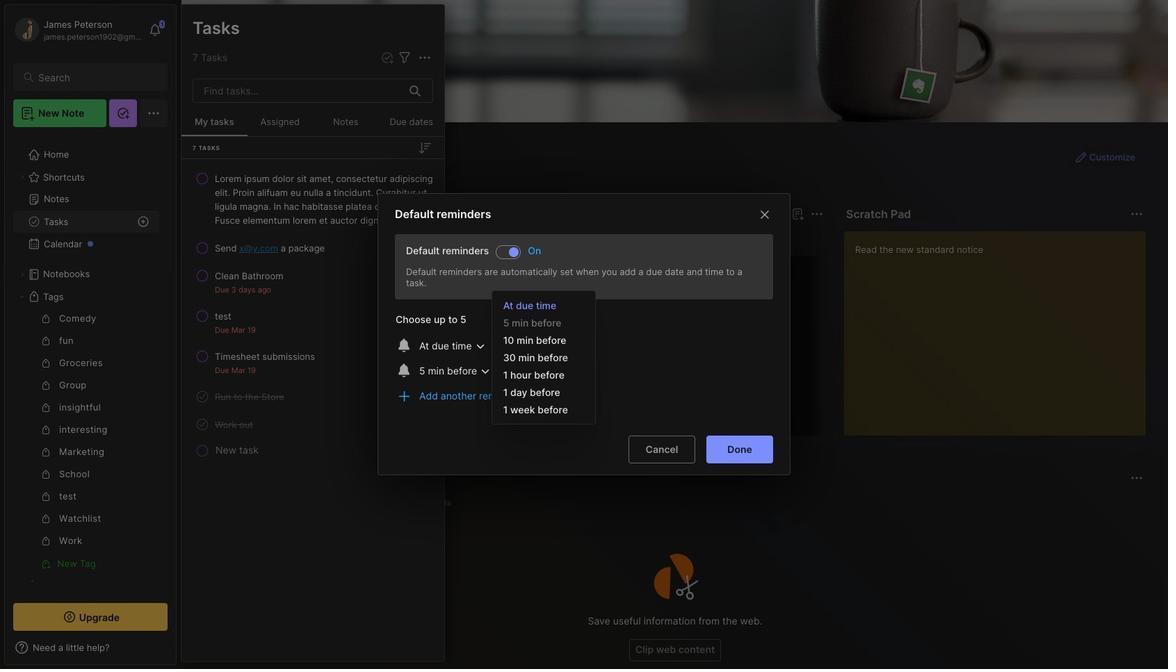 Task type: vqa. For each thing, say whether or not it's contained in the screenshot.
top TAB LIST
yes



Task type: describe. For each thing, give the bounding box(es) containing it.
3 row from the top
[[187, 264, 439, 301]]

thumbnail image
[[341, 353, 394, 406]]

none search field inside main element
[[38, 69, 155, 86]]

2 task reminder time field from the top
[[414, 361, 497, 383]]

1 row from the top
[[187, 166, 439, 233]]

work out 6 cell
[[215, 418, 253, 432]]

1 tab list from the top
[[207, 231, 821, 248]]

send x@y.com a package 1 cell
[[215, 241, 325, 255]]

2 row from the top
[[187, 236, 439, 261]]

1 task reminder time field from the top
[[414, 336, 491, 358]]

2 tab list from the top
[[207, 495, 1141, 512]]

expand notebooks image
[[18, 270, 26, 279]]

defaultreminders image
[[509, 248, 519, 257]]

Find tasks… text field
[[195, 79, 401, 102]]

timesheet submissions 4 cell
[[215, 350, 315, 364]]

7 row from the top
[[187, 412, 439, 437]]



Task type: locate. For each thing, give the bounding box(es) containing it.
tab list
[[207, 231, 821, 248], [207, 495, 1141, 512]]

new task image
[[380, 51, 394, 65]]

None search field
[[38, 69, 155, 86]]

dropdown list menu
[[492, 297, 595, 418]]

5 row from the top
[[187, 344, 439, 382]]

row group
[[181, 165, 444, 461], [204, 256, 1168, 445]]

expand tags image
[[18, 293, 26, 301]]

row
[[187, 166, 439, 233], [187, 236, 439, 261], [187, 264, 439, 301], [187, 304, 439, 341], [187, 344, 439, 382], [187, 385, 439, 410], [187, 412, 439, 437]]

tree inside main element
[[5, 136, 176, 628]]

Search text field
[[38, 71, 155, 84]]

tree
[[5, 136, 176, 628]]

Start writing… text field
[[855, 232, 1145, 425]]

group inside main element
[[13, 308, 159, 575]]

close image
[[757, 207, 773, 223]]

0 vertical spatial task reminder time field
[[414, 336, 491, 358]]

lorem ipsum dolor sit amet, consectetur adipiscing elit. proin alifuam eu nulla a tincidunt. curabitur ut ligula magna. in hac habitasse platea dictumst. fusce elementum lorem et auctor dignissim. proin eget mi id urna euismod consectetur. pellentesque porttitor ac urna quis fermentum: 0 cell
[[215, 172, 433, 227]]

6 row from the top
[[187, 385, 439, 410]]

1 vertical spatial tab list
[[207, 495, 1141, 512]]

1 vertical spatial task reminder time field
[[414, 361, 497, 383]]

tab
[[207, 231, 247, 248], [253, 231, 309, 248], [207, 495, 260, 512], [313, 495, 371, 512], [377, 495, 413, 512], [419, 495, 457, 512]]

test 3 cell
[[215, 309, 231, 323]]

group
[[13, 308, 159, 575]]

4 row from the top
[[187, 304, 439, 341]]

0 vertical spatial tab list
[[207, 231, 821, 248]]

clean bathroom 2 cell
[[215, 269, 283, 283]]

main element
[[0, 0, 181, 670]]

Task reminder time field
[[414, 336, 491, 358], [414, 361, 497, 383]]

run to the store 5 cell
[[215, 390, 284, 404]]



